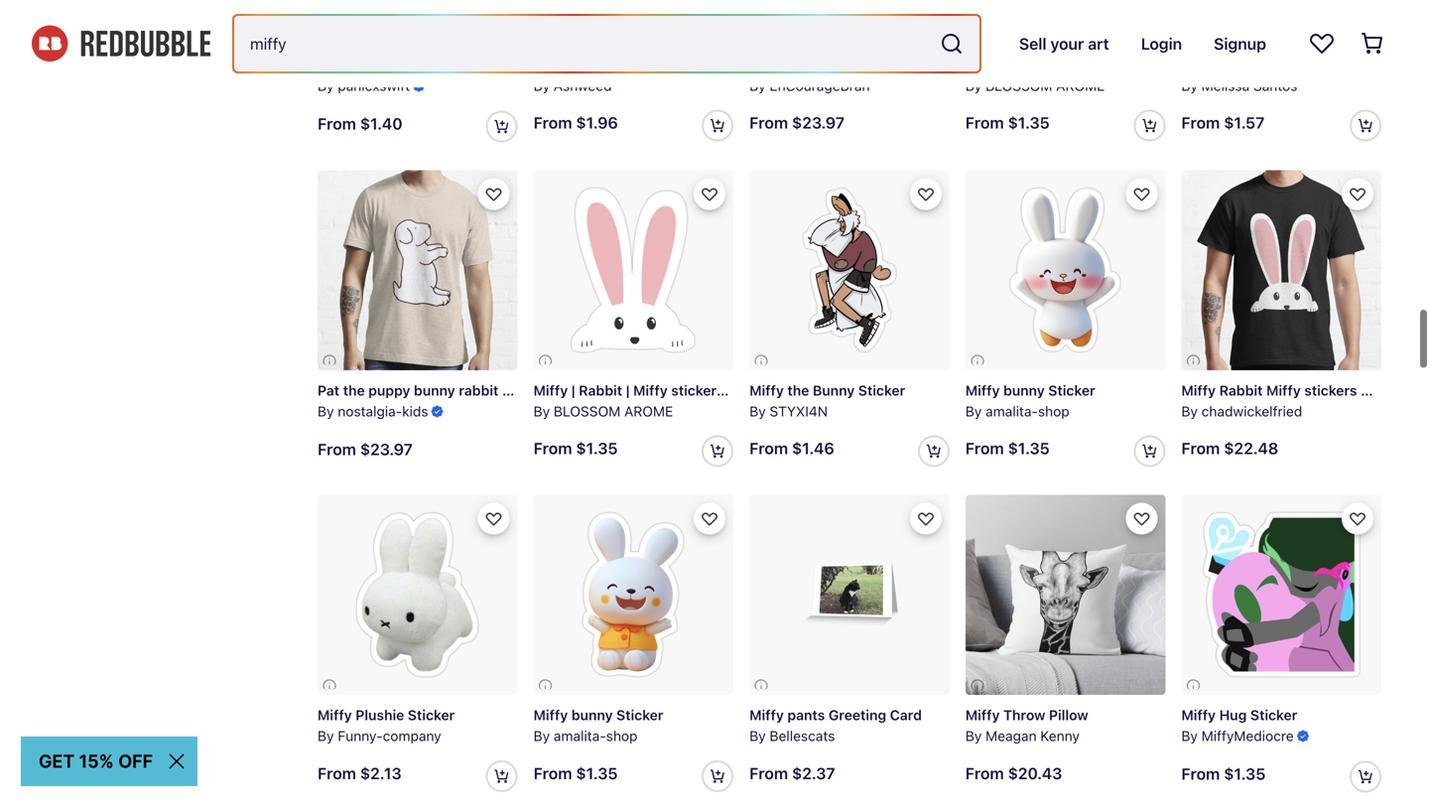 Task type: vqa. For each thing, say whether or not it's contained in the screenshot.
doko demo issyo inoue stickers Sticker
yes



Task type: locate. For each thing, give the bounding box(es) containing it.
the
[[343, 382, 365, 399], [788, 382, 810, 399]]

1 horizontal spatial from $23.97
[[750, 113, 845, 132]]

miffy
[[750, 382, 784, 399], [966, 382, 1000, 399], [318, 707, 352, 724], [534, 707, 568, 724], [750, 707, 784, 724], [966, 707, 1000, 724], [1182, 707, 1216, 724]]

miffy throw pillow image
[[966, 495, 1166, 695]]

0 horizontal spatial amalita-
[[554, 728, 606, 744]]

from $1.35 for the bottom the miffy bunny sticker image
[[534, 764, 618, 783]]

$1.35 for the bottom the miffy bunny sticker image
[[576, 764, 618, 783]]

0 vertical spatial amalita-
[[986, 403, 1039, 419]]

plushie
[[356, 707, 404, 724]]

1 the from the left
[[343, 382, 365, 399]]

nostalgia-
[[338, 403, 402, 419]]

yotsuba silly manga panel sticker by ashweed
[[534, 57, 759, 94]]

pat the puppy bunny rabbit essential t-shirt
[[318, 382, 613, 399]]

by blossom arome
[[966, 77, 1106, 94], [534, 403, 673, 419]]

sticker inside miffy the bunny sticker by styxi4n
[[859, 382, 906, 399]]

puppy
[[369, 382, 410, 399]]

from
[[534, 113, 572, 132], [750, 113, 788, 132], [966, 113, 1005, 132], [1182, 113, 1221, 132], [318, 114, 356, 133], [534, 439, 572, 458], [750, 439, 788, 458], [966, 439, 1005, 458], [1182, 439, 1221, 458], [318, 440, 356, 459], [318, 764, 356, 783], [534, 764, 572, 783], [750, 764, 788, 783], [966, 764, 1005, 783], [1182, 765, 1221, 783]]

1 horizontal spatial the
[[788, 382, 810, 399]]

1 vertical spatial amalita-
[[554, 728, 606, 744]]

kids
[[402, 403, 429, 419]]

by melissa santos
[[1182, 77, 1298, 94]]

arome
[[1057, 77, 1106, 94], [625, 403, 673, 419]]

$23.97
[[792, 113, 845, 132], [360, 440, 413, 459]]

1 horizontal spatial shop
[[1039, 403, 1070, 419]]

1 vertical spatial miffy bunny sticker by amalita-shop
[[534, 707, 664, 744]]

1 vertical spatial from $23.97
[[318, 440, 413, 459]]

0 horizontal spatial miffy bunny sticker image
[[534, 495, 734, 695]]

miffy for miffy pants greeting card "image"
[[750, 707, 784, 724]]

miffy inside miffy the bunny sticker by styxi4n
[[750, 382, 784, 399]]

$22.48
[[1225, 439, 1279, 458]]

by
[[318, 77, 334, 94], [534, 77, 550, 94], [750, 77, 766, 94], [966, 77, 982, 94], [1182, 77, 1198, 94], [318, 403, 334, 419], [534, 403, 550, 419], [750, 403, 766, 419], [966, 403, 982, 419], [1182, 403, 1198, 419], [318, 728, 334, 744], [534, 728, 550, 744], [750, 728, 766, 744], [966, 728, 982, 744], [1182, 728, 1198, 744]]

from $23.97 down "nostalgia-" at the left of page
[[318, 440, 413, 459]]

the up styxi4n
[[788, 382, 810, 399]]

2 the from the left
[[788, 382, 810, 399]]

1 horizontal spatial bunny
[[572, 707, 613, 724]]

the inside miffy the bunny sticker by styxi4n
[[788, 382, 810, 399]]

$20.43
[[1008, 764, 1063, 783]]

1 horizontal spatial by blossom arome
[[966, 77, 1106, 94]]

1 vertical spatial blossom
[[554, 403, 621, 419]]

0 horizontal spatial shop
[[606, 728, 638, 744]]

miffy bunny sticker image
[[966, 170, 1166, 370], [534, 495, 734, 695]]

miffy bunny sticker by amalita-shop
[[966, 382, 1096, 419], [534, 707, 664, 744]]

from $1.57
[[1182, 113, 1265, 132]]

miffy inside miffy plushie sticker by funny-company
[[318, 707, 352, 724]]

by inside miffy throw pillow by meagan kenny
[[966, 728, 982, 744]]

2 horizontal spatial bunny
[[1004, 382, 1045, 399]]

from $23.97
[[750, 113, 845, 132], [318, 440, 413, 459]]

miffy hug sticker image
[[1182, 495, 1382, 695]]

from $2.13
[[318, 764, 402, 783]]

None field
[[234, 16, 980, 71]]

panel
[[672, 57, 708, 73]]

miffy for the bottom the miffy bunny sticker image
[[534, 707, 568, 724]]

miffy bunny sticker by amalita-shop for the right the miffy bunny sticker image
[[966, 382, 1096, 419]]

0 horizontal spatial the
[[343, 382, 365, 399]]

by panicxswift
[[318, 77, 410, 94]]

inoue
[[433, 57, 470, 73]]

blossom
[[986, 77, 1053, 94], [554, 403, 621, 419]]

sticker inside "yotsuba silly manga panel sticker by ashweed"
[[712, 57, 759, 73]]

bunny for the right the miffy bunny sticker image
[[1004, 382, 1045, 399]]

miffy plushie sticker image
[[318, 495, 518, 695]]

from $22.48
[[1182, 439, 1279, 458]]

from $1.96
[[534, 113, 618, 132]]

kenny
[[1041, 728, 1080, 744]]

$23.97 down by nostalgia-kids
[[360, 440, 413, 459]]

0 horizontal spatial blossom
[[554, 403, 621, 419]]

0 horizontal spatial bunny
[[414, 382, 455, 399]]

the for pat
[[343, 382, 365, 399]]

1 vertical spatial by blossom arome
[[534, 403, 673, 419]]

demo
[[354, 57, 392, 73]]

miffy inside miffy pants greeting card by bellescats
[[750, 707, 784, 724]]

0 vertical spatial miffy bunny sticker image
[[966, 170, 1166, 370]]

from $1.46
[[750, 439, 835, 458]]

1 horizontal spatial miffy bunny sticker by amalita-shop
[[966, 382, 1096, 419]]

shop for the bottom the miffy bunny sticker image
[[606, 728, 638, 744]]

miffy pants greeting card by bellescats
[[750, 707, 922, 744]]

1 horizontal spatial $23.97
[[792, 113, 845, 132]]

miffy bunny sticker by amalita-shop for the bottom the miffy bunny sticker image
[[534, 707, 664, 744]]

1 vertical spatial miffy bunny sticker image
[[534, 495, 734, 695]]

pat
[[318, 382, 340, 399]]

miffy inside miffy throw pillow by meagan kenny
[[966, 707, 1000, 724]]

$1.46
[[792, 439, 835, 458]]

silly
[[592, 57, 620, 73]]

0 vertical spatial by blossom arome
[[966, 77, 1106, 94]]

miffy for miffy throw pillow image
[[966, 707, 1000, 724]]

from $1.40
[[318, 114, 403, 133]]

$1.35
[[1008, 113, 1050, 132], [576, 439, 618, 458], [1008, 439, 1050, 458], [576, 764, 618, 783], [1225, 765, 1266, 783]]

amalita-
[[986, 403, 1039, 419], [554, 728, 606, 744]]

pat the puppy bunny rabbit essential t-shirt image
[[318, 170, 518, 370]]

miffy for miffy the bunny sticker image
[[750, 382, 784, 399]]

miffy for the right the miffy bunny sticker image
[[966, 382, 1000, 399]]

melissa
[[1202, 77, 1250, 94]]

1 vertical spatial shop
[[606, 728, 638, 744]]

$1.57
[[1225, 113, 1265, 132]]

0 vertical spatial shop
[[1039, 403, 1070, 419]]

0 vertical spatial miffy bunny sticker by amalita-shop
[[966, 382, 1096, 419]]

the right the pat
[[343, 382, 365, 399]]

by inside "yotsuba silly manga panel sticker by ashweed"
[[534, 77, 550, 94]]

hug
[[1220, 707, 1248, 724]]

rabbit
[[459, 382, 499, 399]]

from $1.35
[[966, 113, 1050, 132], [534, 439, 618, 458], [966, 439, 1050, 458], [534, 764, 618, 783], [1182, 765, 1266, 783]]

$1.40
[[360, 114, 403, 133]]

stickers
[[473, 57, 526, 73]]

from $1.35 for 'miffy hug sticker' image
[[1182, 765, 1266, 783]]

encouragebran
[[770, 77, 870, 94]]

miffy plushie sticker by funny-company
[[318, 707, 455, 744]]

bunny for the bottom the miffy bunny sticker image
[[572, 707, 613, 724]]

t-
[[566, 382, 581, 399]]

1 horizontal spatial amalita-
[[986, 403, 1039, 419]]

1 vertical spatial arome
[[625, 403, 673, 419]]

bunny
[[414, 382, 455, 399], [1004, 382, 1045, 399], [572, 707, 613, 724]]

pants
[[788, 707, 825, 724]]

0 horizontal spatial miffy bunny sticker by amalita-shop
[[534, 707, 664, 744]]

from $20.43
[[966, 764, 1063, 783]]

by encouragebran
[[750, 77, 870, 94]]

from $23.97 down by encouragebran
[[750, 113, 845, 132]]

0 horizontal spatial arome
[[625, 403, 673, 419]]

doko
[[318, 57, 351, 73]]

miffy | rabbit |  miffy stickers | miffy clothings | miffy t-shirts sticker image
[[534, 170, 734, 370]]

1 vertical spatial $23.97
[[360, 440, 413, 459]]

miffy throw pillow by meagan kenny
[[966, 707, 1089, 744]]

$23.97 down encouragebran
[[792, 113, 845, 132]]

0 vertical spatial blossom
[[986, 77, 1053, 94]]

sticker
[[530, 57, 577, 73], [712, 57, 759, 73], [859, 382, 906, 399], [1049, 382, 1096, 399], [408, 707, 455, 724], [617, 707, 664, 724], [1251, 707, 1298, 724]]

throw
[[1004, 707, 1046, 724]]

0 vertical spatial arome
[[1057, 77, 1106, 94]]

shop
[[1039, 403, 1070, 419], [606, 728, 638, 744]]



Task type: describe. For each thing, give the bounding box(es) containing it.
$1.96
[[576, 113, 618, 132]]

0 vertical spatial from $23.97
[[750, 113, 845, 132]]

issyo
[[395, 57, 430, 73]]

from $1.35 for miffy | rabbit |  miffy stickers | miffy clothings | miffy t-shirts sticker image
[[534, 439, 618, 458]]

from $2.37
[[750, 764, 836, 783]]

bunny
[[813, 382, 855, 399]]

0 horizontal spatial $23.97
[[360, 440, 413, 459]]

amalita- for the right the miffy bunny sticker image
[[986, 403, 1039, 419]]

manga
[[623, 57, 668, 73]]

redbubble logo image
[[32, 26, 211, 62]]

panicxswift
[[338, 77, 410, 94]]

1 horizontal spatial miffy bunny sticker image
[[966, 170, 1166, 370]]

$1.35 for miffy | rabbit |  miffy stickers | miffy clothings | miffy t-shirts sticker image
[[576, 439, 618, 458]]

meagan
[[986, 728, 1037, 744]]

by nostalgia-kids
[[318, 403, 429, 419]]

miffy the bunny sticker by styxi4n
[[750, 382, 906, 419]]

company
[[383, 728, 442, 744]]

$1.35 for the right the miffy bunny sticker image
[[1008, 439, 1050, 458]]

chadwickelfried
[[1202, 403, 1303, 419]]

Search term search field
[[234, 16, 932, 71]]

card
[[890, 707, 922, 724]]

doko demo issyo inoue stickers sticker
[[318, 57, 577, 73]]

1 horizontal spatial blossom
[[986, 77, 1053, 94]]

$2.37
[[792, 764, 836, 783]]

miffy pants greeting card image
[[750, 495, 950, 695]]

0 horizontal spatial from $23.97
[[318, 440, 413, 459]]

$2.13
[[360, 764, 402, 783]]

shop for the right the miffy bunny sticker image
[[1039, 403, 1070, 419]]

by chadwickelfried
[[1182, 403, 1303, 419]]

from $1.35 for the right the miffy bunny sticker image
[[966, 439, 1050, 458]]

by inside miffy the bunny sticker by styxi4n
[[750, 403, 766, 419]]

$1.35 for 'miffy hug sticker' image
[[1225, 765, 1266, 783]]

miffy  rabbit  miffy stickers  miffy clothings  miffy t-shirts classic t-shirt image
[[1182, 170, 1382, 370]]

yotsuba
[[534, 57, 588, 73]]

1 horizontal spatial arome
[[1057, 77, 1106, 94]]

ashweed
[[554, 77, 612, 94]]

sticker inside miffy plushie sticker by funny-company
[[408, 707, 455, 724]]

miffy the bunny sticker image
[[750, 170, 950, 370]]

by inside miffy plushie sticker by funny-company
[[318, 728, 334, 744]]

essential
[[502, 382, 563, 399]]

0 horizontal spatial by blossom arome
[[534, 403, 673, 419]]

miffy for miffy plushie sticker image
[[318, 707, 352, 724]]

by miffymediocre
[[1182, 728, 1295, 744]]

greeting
[[829, 707, 887, 724]]

amalita- for the bottom the miffy bunny sticker image
[[554, 728, 606, 744]]

funny-
[[338, 728, 383, 744]]

miffy hug sticker
[[1182, 707, 1298, 724]]

0 vertical spatial $23.97
[[792, 113, 845, 132]]

styxi4n
[[770, 403, 828, 419]]

the for miffy
[[788, 382, 810, 399]]

santos
[[1254, 77, 1298, 94]]

shirt
[[581, 382, 613, 399]]

by inside miffy pants greeting card by bellescats
[[750, 728, 766, 744]]

bellescats
[[770, 728, 836, 744]]

pillow
[[1049, 707, 1089, 724]]

miffymediocre
[[1202, 728, 1295, 744]]



